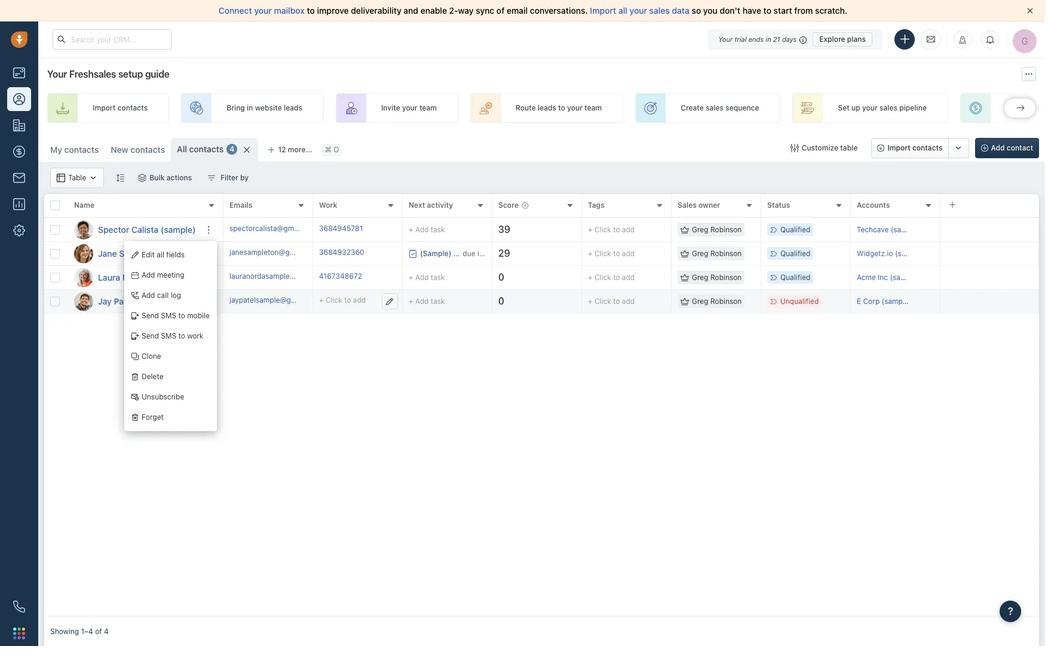 Task type: describe. For each thing, give the bounding box(es) containing it.
your for your trial ends in 21 days
[[719, 35, 733, 43]]

owner
[[699, 201, 721, 210]]

row group containing 39
[[224, 218, 1040, 314]]

+ click to add for 3684932360
[[588, 249, 635, 258]]

row group containing spector calista (sample)
[[44, 218, 224, 314]]

techcave (sample) link
[[857, 225, 921, 234]]

sms for work
[[161, 332, 176, 341]]

add meeting
[[142, 271, 185, 280]]

set up your sales pipeline link
[[793, 93, 949, 123]]

invite your team
[[381, 104, 437, 113]]

greg robinson for e corp (sample)
[[692, 297, 742, 306]]

send for send sms to work
[[142, 332, 159, 341]]

3 + add task from the top
[[409, 297, 445, 306]]

techcave
[[857, 225, 889, 234]]

sales owner
[[678, 201, 721, 210]]

+ add task for 4167348672
[[409, 273, 445, 282]]

contacts right my
[[64, 145, 99, 155]]

1 horizontal spatial of
[[497, 5, 505, 16]]

3684945781
[[319, 224, 363, 233]]

actions
[[167, 173, 192, 182]]

ends
[[749, 35, 764, 43]]

scratch.
[[816, 5, 848, 16]]

widgetz.io (sample)
[[857, 249, 925, 258]]

1–4
[[81, 628, 93, 637]]

mobile
[[187, 312, 210, 321]]

contacts inside button
[[913, 144, 943, 152]]

all
[[177, 144, 187, 154]]

Search your CRM... text field
[[53, 29, 172, 50]]

freshsales
[[69, 69, 116, 80]]

4167348672
[[319, 272, 362, 281]]

jay patel (sample)
[[98, 296, 171, 306]]

jane sampleton (sample)
[[98, 248, 199, 259]]

1 vertical spatial in
[[247, 104, 253, 113]]

s image
[[74, 220, 93, 239]]

next
[[409, 201, 425, 210]]

0 horizontal spatial sales
[[650, 5, 670, 16]]

grid containing 39
[[44, 193, 1040, 618]]

add for 3684945781
[[622, 225, 635, 234]]

up
[[852, 104, 861, 113]]

laura norda (sample)
[[98, 272, 184, 283]]

phone element
[[7, 596, 31, 619]]

add deal link
[[961, 93, 1046, 123]]

inc
[[878, 273, 889, 282]]

my contacts
[[50, 145, 99, 155]]

work
[[319, 201, 338, 210]]

greg robinson for techcave (sample)
[[692, 225, 742, 234]]

jay
[[98, 296, 112, 306]]

sms for mobile
[[161, 312, 176, 321]]

j image for jay patel (sample)
[[74, 292, 93, 311]]

import all your sales data link
[[590, 5, 692, 16]]

29
[[499, 248, 510, 259]]

to inside cell
[[344, 296, 351, 305]]

cell for widgetz.io (sample)
[[941, 242, 1040, 265]]

bring
[[227, 104, 245, 113]]

import contacts button
[[872, 138, 949, 158]]

and
[[404, 5, 419, 16]]

add contact
[[992, 144, 1034, 152]]

2 team from the left
[[585, 104, 602, 113]]

import contacts for import contacts link
[[93, 104, 148, 113]]

import for import contacts link
[[93, 104, 116, 113]]

route leads to your team link
[[471, 93, 624, 123]]

⌘ o
[[325, 146, 339, 155]]

bulk actions
[[150, 173, 192, 182]]

your inside invite your team link
[[402, 104, 418, 113]]

filter by
[[221, 173, 249, 182]]

add inside cell
[[353, 296, 366, 305]]

greg for techcave (sample)
[[692, 225, 709, 234]]

spectorcalista@gmail.com
[[230, 224, 318, 233]]

spector calista (sample)
[[98, 225, 196, 235]]

add deal
[[1006, 104, 1037, 113]]

trial
[[735, 35, 747, 43]]

your left data
[[630, 5, 648, 16]]

(sample) for jane sampleton (sample)
[[164, 248, 199, 259]]

name row
[[44, 194, 224, 218]]

activity
[[427, 201, 453, 210]]

table
[[68, 174, 86, 183]]

table button
[[50, 168, 104, 188]]

e corp (sample)
[[857, 297, 912, 306]]

press space to select this row. row containing jay patel (sample)
[[44, 290, 224, 314]]

contacts right new
[[131, 145, 165, 155]]

0 horizontal spatial 4
[[104, 628, 109, 637]]

setup
[[118, 69, 143, 80]]

12
[[278, 145, 286, 154]]

greg for acme inc (sample)
[[692, 273, 709, 282]]

jay patel (sample) link
[[98, 296, 171, 308]]

send for send sms to mobile
[[142, 312, 159, 321]]

0 horizontal spatial of
[[95, 628, 102, 637]]

create
[[681, 104, 704, 113]]

+ click to add for 4167348672
[[588, 273, 635, 282]]

log
[[171, 291, 181, 300]]

filter by button
[[200, 168, 257, 188]]

spector
[[98, 225, 129, 235]]

1 horizontal spatial import
[[590, 5, 617, 16]]

send email image
[[927, 34, 936, 44]]

your inside route leads to your team link
[[568, 104, 583, 113]]

add contact button
[[976, 138, 1040, 158]]

qualified for 29
[[781, 249, 811, 258]]

task for 3684945781
[[431, 225, 445, 234]]

(sample) for acme inc (sample)
[[891, 273, 920, 282]]

o
[[334, 146, 339, 155]]

techcave (sample)
[[857, 225, 921, 234]]

j image for jane sampleton (sample)
[[74, 244, 93, 263]]

your inside set up your sales pipeline link
[[863, 104, 878, 113]]

robinson for e corp (sample)
[[711, 297, 742, 306]]

norda
[[122, 272, 147, 283]]

customize table button
[[783, 138, 866, 158]]

create sales sequence
[[681, 104, 760, 113]]

lauranordasample@gmail.com link
[[230, 271, 331, 284]]

your trial ends in 21 days
[[719, 35, 797, 43]]

emails
[[230, 201, 253, 210]]

contacts down setup
[[118, 104, 148, 113]]

jane sampleton (sample) link
[[98, 248, 199, 260]]

2 horizontal spatial sales
[[880, 104, 898, 113]]

next activity
[[409, 201, 453, 210]]

spectorcalista@gmail.com 3684945781
[[230, 224, 363, 233]]

widgetz.io
[[857, 249, 894, 258]]

unqualified
[[781, 297, 819, 306]]

container_wx8msf4aqz5i3rn1 image inside customize table button
[[791, 144, 799, 152]]

2-
[[449, 5, 458, 16]]

add for 3684932360
[[622, 249, 635, 258]]

set up your sales pipeline
[[839, 104, 927, 113]]

bring in website leads link
[[181, 93, 324, 123]]

leads inside route leads to your team link
[[538, 104, 557, 113]]

acme inc (sample) link
[[857, 273, 920, 282]]

customize table
[[802, 144, 858, 152]]



Task type: locate. For each thing, give the bounding box(es) containing it.
press space to select this row. row
[[44, 218, 224, 242], [224, 218, 1040, 242], [44, 242, 224, 266], [224, 242, 1040, 266], [44, 266, 224, 290], [224, 266, 1040, 290], [44, 290, 224, 314], [224, 290, 1040, 314]]

1 vertical spatial of
[[95, 628, 102, 637]]

0 vertical spatial j image
[[74, 244, 93, 263]]

2 greg robinson from the top
[[692, 249, 742, 258]]

1 cell from the top
[[941, 218, 1040, 242]]

phone image
[[13, 602, 25, 613]]

all right edit
[[157, 251, 164, 260]]

robinson for acme inc (sample)
[[711, 273, 742, 282]]

leads inside bring in website leads link
[[284, 104, 303, 113]]

+ add task for 3684945781
[[409, 225, 445, 234]]

send
[[142, 312, 159, 321], [142, 332, 159, 341]]

1 sms from the top
[[161, 312, 176, 321]]

send down jay patel (sample) "link"
[[142, 312, 159, 321]]

container_wx8msf4aqz5i3rn1 image
[[57, 174, 65, 182], [138, 174, 147, 182], [409, 250, 417, 258], [681, 250, 689, 258], [681, 297, 689, 306]]

row group
[[44, 218, 224, 314], [224, 218, 1040, 314]]

4 right 1–4
[[104, 628, 109, 637]]

invite
[[381, 104, 400, 113]]

your right invite
[[402, 104, 418, 113]]

(sample) for jay patel (sample)
[[136, 296, 171, 306]]

import contacts inside button
[[888, 144, 943, 152]]

1 vertical spatial qualified
[[781, 249, 811, 258]]

send up clone
[[142, 332, 159, 341]]

greg robinson for widgetz.io (sample)
[[692, 249, 742, 258]]

by
[[240, 173, 249, 182]]

0 vertical spatial + add task
[[409, 225, 445, 234]]

3684945781 link
[[319, 224, 363, 236]]

explore plans link
[[813, 32, 873, 46]]

import contacts link
[[47, 93, 169, 123]]

3 greg from the top
[[692, 273, 709, 282]]

press space to select this row. row containing laura norda (sample)
[[44, 266, 224, 290]]

import inside button
[[888, 144, 911, 152]]

greg for e corp (sample)
[[692, 297, 709, 306]]

cell for e corp (sample)
[[941, 290, 1040, 313]]

0 vertical spatial of
[[497, 5, 505, 16]]

0 horizontal spatial your
[[47, 69, 67, 80]]

days
[[783, 35, 797, 43]]

widgetz.io (sample) link
[[857, 249, 925, 258]]

close image
[[1028, 8, 1034, 14]]

pipeline
[[900, 104, 927, 113]]

1 vertical spatial all
[[157, 251, 164, 260]]

2 0 from the top
[[499, 296, 505, 307]]

click for 4167348672
[[595, 273, 612, 282]]

4 greg robinson from the top
[[692, 297, 742, 306]]

leads right route
[[538, 104, 557, 113]]

0 vertical spatial import
[[590, 5, 617, 16]]

1 vertical spatial import contacts
[[888, 144, 943, 152]]

1 horizontal spatial import contacts
[[888, 144, 943, 152]]

spectorcalista@gmail.com link
[[230, 224, 318, 236]]

edit
[[142, 251, 155, 260]]

0 for lauranordasample@gmail.com
[[499, 272, 505, 283]]

2 qualified from the top
[[781, 249, 811, 258]]

click inside cell
[[326, 296, 342, 305]]

edit all fields
[[142, 251, 185, 260]]

click for 3684945781
[[595, 225, 612, 234]]

import contacts
[[93, 104, 148, 113], [888, 144, 943, 152]]

import right the conversations.
[[590, 5, 617, 16]]

0 vertical spatial 0
[[499, 272, 505, 283]]

accounts
[[857, 201, 891, 210]]

qualified for 0
[[781, 273, 811, 282]]

1 vertical spatial j image
[[74, 292, 93, 311]]

my
[[50, 145, 62, 155]]

0 vertical spatial import contacts
[[93, 104, 148, 113]]

j image
[[74, 244, 93, 263], [74, 292, 93, 311]]

deal
[[1022, 104, 1037, 113]]

4
[[230, 145, 235, 154], [104, 628, 109, 637]]

1 vertical spatial 0
[[499, 296, 505, 307]]

jaypatelsample@gmail.com link
[[230, 295, 321, 308]]

score
[[499, 201, 519, 210]]

4 cell from the top
[[941, 290, 1040, 313]]

container_wx8msf4aqz5i3rn1 image inside "table" dropdown button
[[57, 174, 65, 182]]

your right route
[[568, 104, 583, 113]]

3 qualified from the top
[[781, 273, 811, 282]]

menu containing edit all fields
[[124, 242, 217, 432]]

janesampleton@gmail.com 3684932360
[[230, 248, 365, 257]]

2 + add task from the top
[[409, 273, 445, 282]]

table
[[841, 144, 858, 152]]

so
[[692, 5, 702, 16]]

press space to select this row. row containing jane sampleton (sample)
[[44, 242, 224, 266]]

1 vertical spatial task
[[431, 273, 445, 282]]

forget
[[142, 413, 164, 422]]

1 send from the top
[[142, 312, 159, 321]]

improve
[[317, 5, 349, 16]]

robinson for widgetz.io (sample)
[[711, 249, 742, 258]]

showing
[[50, 628, 79, 637]]

0 horizontal spatial team
[[420, 104, 437, 113]]

your left the freshsales
[[47, 69, 67, 80]]

laura norda (sample) link
[[98, 272, 184, 284]]

sales left pipeline
[[880, 104, 898, 113]]

1 + add task from the top
[[409, 225, 445, 234]]

2 cell from the top
[[941, 242, 1040, 265]]

4 inside all contacts 4
[[230, 145, 235, 154]]

1 greg robinson from the top
[[692, 225, 742, 234]]

2 greg from the top
[[692, 249, 709, 258]]

in
[[766, 35, 772, 43], [247, 104, 253, 113]]

1 qualified from the top
[[781, 225, 811, 234]]

container_wx8msf4aqz5i3rn1 image inside filter by button
[[208, 174, 216, 182]]

1 horizontal spatial leads
[[538, 104, 557, 113]]

menu
[[124, 242, 217, 432]]

1 robinson from the top
[[711, 225, 742, 234]]

12 more...
[[278, 145, 313, 154]]

click for 3684932360
[[595, 249, 612, 258]]

new contacts button
[[105, 138, 171, 162], [111, 145, 165, 155]]

l image
[[74, 268, 93, 287]]

explore
[[820, 34, 846, 43]]

2 vertical spatial + add task
[[409, 297, 445, 306]]

container_wx8msf4aqz5i3rn1 image inside "table" dropdown button
[[89, 174, 98, 182]]

(sample) for laura norda (sample)
[[149, 272, 184, 283]]

in right bring
[[247, 104, 253, 113]]

1 horizontal spatial all
[[619, 5, 628, 16]]

import
[[590, 5, 617, 16], [93, 104, 116, 113], [888, 144, 911, 152]]

j image left jane
[[74, 244, 93, 263]]

press space to select this row. row containing spector calista (sample)
[[44, 218, 224, 242]]

corp
[[864, 297, 880, 306]]

of right 1–4
[[95, 628, 102, 637]]

style_myh0__igzzd8unmi image
[[116, 174, 125, 182]]

(sample) inside "link"
[[136, 296, 171, 306]]

contacts right all
[[189, 144, 224, 154]]

invite your team link
[[336, 93, 459, 123]]

set
[[839, 104, 850, 113]]

meeting
[[157, 271, 185, 280]]

sales left data
[[650, 5, 670, 16]]

4 robinson from the top
[[711, 297, 742, 306]]

2 vertical spatial task
[[431, 297, 445, 306]]

your for your freshsales setup guide
[[47, 69, 67, 80]]

container_wx8msf4aqz5i3rn1 image inside the bulk actions "button"
[[138, 174, 147, 182]]

2 row group from the left
[[224, 218, 1040, 314]]

2 leads from the left
[[538, 104, 557, 113]]

task
[[431, 225, 445, 234], [431, 273, 445, 282], [431, 297, 445, 306]]

1 vertical spatial send
[[142, 332, 159, 341]]

calista
[[132, 225, 159, 235]]

(sample) for e corp (sample)
[[882, 297, 912, 306]]

1 vertical spatial your
[[47, 69, 67, 80]]

way
[[458, 5, 474, 16]]

1 horizontal spatial sales
[[706, 104, 724, 113]]

+ click to add inside cell
[[319, 296, 366, 305]]

to
[[307, 5, 315, 16], [764, 5, 772, 16], [559, 104, 566, 113], [614, 225, 620, 234], [614, 249, 620, 258], [614, 273, 620, 282], [344, 296, 351, 305], [614, 297, 620, 306], [178, 312, 185, 321], [178, 332, 185, 341]]

0 vertical spatial task
[[431, 225, 445, 234]]

your
[[719, 35, 733, 43], [47, 69, 67, 80]]

customize
[[802, 144, 839, 152]]

import contacts down setup
[[93, 104, 148, 113]]

2 sms from the top
[[161, 332, 176, 341]]

+ add task
[[409, 225, 445, 234], [409, 273, 445, 282], [409, 297, 445, 306]]

name column header
[[68, 194, 224, 218]]

0 vertical spatial your
[[719, 35, 733, 43]]

what's new image
[[959, 36, 967, 44]]

robinson for techcave (sample)
[[711, 225, 742, 234]]

2 vertical spatial qualified
[[781, 273, 811, 282]]

0 horizontal spatial leads
[[284, 104, 303, 113]]

+ inside '+ click to add' cell
[[319, 296, 324, 305]]

+ click to add for 3684945781
[[588, 225, 635, 234]]

0 horizontal spatial import contacts
[[93, 104, 148, 113]]

+ add task inside press space to select this row. row
[[409, 225, 445, 234]]

0 for jaypatelsample@gmail.com
[[499, 296, 505, 307]]

all left data
[[619, 5, 628, 16]]

3 robinson from the top
[[711, 273, 742, 282]]

1 horizontal spatial in
[[766, 35, 772, 43]]

your right up
[[863, 104, 878, 113]]

my contacts button
[[44, 138, 105, 162], [50, 145, 99, 155]]

0 vertical spatial qualified
[[781, 225, 811, 234]]

name
[[74, 201, 94, 210]]

4 up filter by
[[230, 145, 235, 154]]

qualified for 39
[[781, 225, 811, 234]]

import contacts down pipeline
[[888, 144, 943, 152]]

task for 4167348672
[[431, 273, 445, 282]]

(sample) for spector calista (sample)
[[161, 225, 196, 235]]

sales right create
[[706, 104, 724, 113]]

2 vertical spatial import
[[888, 144, 911, 152]]

leads right website
[[284, 104, 303, 113]]

acme inc (sample)
[[857, 273, 920, 282]]

data
[[672, 5, 690, 16]]

send sms to mobile
[[142, 312, 210, 321]]

press space to select this row. row containing 29
[[224, 242, 1040, 266]]

press space to select this row. row containing 39
[[224, 218, 1040, 242]]

route leads to your team
[[516, 104, 602, 113]]

1 greg from the top
[[692, 225, 709, 234]]

import contacts group
[[872, 138, 970, 158]]

1 row group from the left
[[44, 218, 224, 314]]

showing 1–4 of 4
[[50, 628, 109, 637]]

0 vertical spatial sms
[[161, 312, 176, 321]]

cell
[[941, 218, 1040, 242], [941, 242, 1040, 265], [941, 266, 1040, 289], [941, 290, 1040, 313]]

1 team from the left
[[420, 104, 437, 113]]

1 horizontal spatial 4
[[230, 145, 235, 154]]

jane
[[98, 248, 117, 259]]

import down pipeline
[[888, 144, 911, 152]]

from
[[795, 5, 814, 16]]

cell for acme inc (sample)
[[941, 266, 1040, 289]]

jaypatelsample@gmail.com
[[230, 296, 321, 305]]

your left mailbox
[[254, 5, 272, 16]]

greg robinson for acme inc (sample)
[[692, 273, 742, 282]]

website
[[255, 104, 282, 113]]

bring in website leads
[[227, 104, 303, 113]]

1 vertical spatial sms
[[161, 332, 176, 341]]

2 task from the top
[[431, 273, 445, 282]]

0 horizontal spatial all
[[157, 251, 164, 260]]

1 horizontal spatial team
[[585, 104, 602, 113]]

2 j image from the top
[[74, 292, 93, 311]]

qualified
[[781, 225, 811, 234], [781, 249, 811, 258], [781, 273, 811, 282]]

1 horizontal spatial your
[[719, 35, 733, 43]]

add call log
[[142, 291, 181, 300]]

connect your mailbox to improve deliverability and enable 2-way sync of email conversations. import all your sales data so you don't have to start from scratch.
[[219, 5, 848, 16]]

more...
[[288, 145, 313, 154]]

patel
[[114, 296, 134, 306]]

1 j image from the top
[[74, 244, 93, 263]]

e
[[857, 297, 862, 306]]

your freshsales setup guide
[[47, 69, 170, 80]]

+ click to add cell
[[313, 290, 403, 313]]

delete
[[142, 373, 164, 382]]

contacts down pipeline
[[913, 144, 943, 152]]

1 vertical spatial import
[[93, 104, 116, 113]]

0 vertical spatial all
[[619, 5, 628, 16]]

sms down send sms to mobile
[[161, 332, 176, 341]]

add inside button
[[992, 144, 1006, 152]]

cell for techcave (sample)
[[941, 218, 1040, 242]]

enable
[[421, 5, 447, 16]]

1 vertical spatial 4
[[104, 628, 109, 637]]

4 greg from the top
[[692, 297, 709, 306]]

import down your freshsales setup guide
[[93, 104, 116, 113]]

of right the sync
[[497, 5, 505, 16]]

3 cell from the top
[[941, 266, 1040, 289]]

0 vertical spatial in
[[766, 35, 772, 43]]

1 0 from the top
[[499, 272, 505, 283]]

bulk actions button
[[131, 168, 200, 188]]

1 vertical spatial + add task
[[409, 273, 445, 282]]

2 send from the top
[[142, 332, 159, 341]]

janesampleton@gmail.com link
[[230, 247, 320, 260]]

0 horizontal spatial import
[[93, 104, 116, 113]]

in left the 21 on the right
[[766, 35, 772, 43]]

import for the import contacts button
[[888, 144, 911, 152]]

0 vertical spatial send
[[142, 312, 159, 321]]

click
[[595, 225, 612, 234], [595, 249, 612, 258], [595, 273, 612, 282], [326, 296, 342, 305], [595, 297, 612, 306]]

0 horizontal spatial in
[[247, 104, 253, 113]]

greg for widgetz.io (sample)
[[692, 249, 709, 258]]

2 horizontal spatial import
[[888, 144, 911, 152]]

freshworks switcher image
[[13, 628, 25, 640]]

3 task from the top
[[431, 297, 445, 306]]

sms up send sms to work
[[161, 312, 176, 321]]

task inside press space to select this row. row
[[431, 225, 445, 234]]

send sms to work
[[142, 332, 204, 341]]

2 robinson from the top
[[711, 249, 742, 258]]

tags
[[588, 201, 605, 210]]

j image left jay
[[74, 292, 93, 311]]

import contacts for the import contacts button
[[888, 144, 943, 152]]

new contacts
[[111, 145, 165, 155]]

0 vertical spatial 4
[[230, 145, 235, 154]]

3 greg robinson from the top
[[692, 273, 742, 282]]

1 leads from the left
[[284, 104, 303, 113]]

add for 4167348672
[[622, 273, 635, 282]]

0
[[499, 272, 505, 283], [499, 296, 505, 307]]

your left trial
[[719, 35, 733, 43]]

robinson
[[711, 225, 742, 234], [711, 249, 742, 258], [711, 273, 742, 282], [711, 297, 742, 306]]

(sample)
[[161, 225, 196, 235], [891, 225, 921, 234], [164, 248, 199, 259], [896, 249, 925, 258], [149, 272, 184, 283], [891, 273, 920, 282], [136, 296, 171, 306], [882, 297, 912, 306]]

container_wx8msf4aqz5i3rn1 image
[[791, 144, 799, 152], [89, 174, 98, 182], [208, 174, 216, 182], [681, 226, 689, 234], [681, 274, 689, 282]]

1 task from the top
[[431, 225, 445, 234]]

email
[[507, 5, 528, 16]]

grid
[[44, 193, 1040, 618]]

filter
[[221, 173, 238, 182]]



Task type: vqa. For each thing, say whether or not it's contained in the screenshot.
the bottom Conferencing
no



